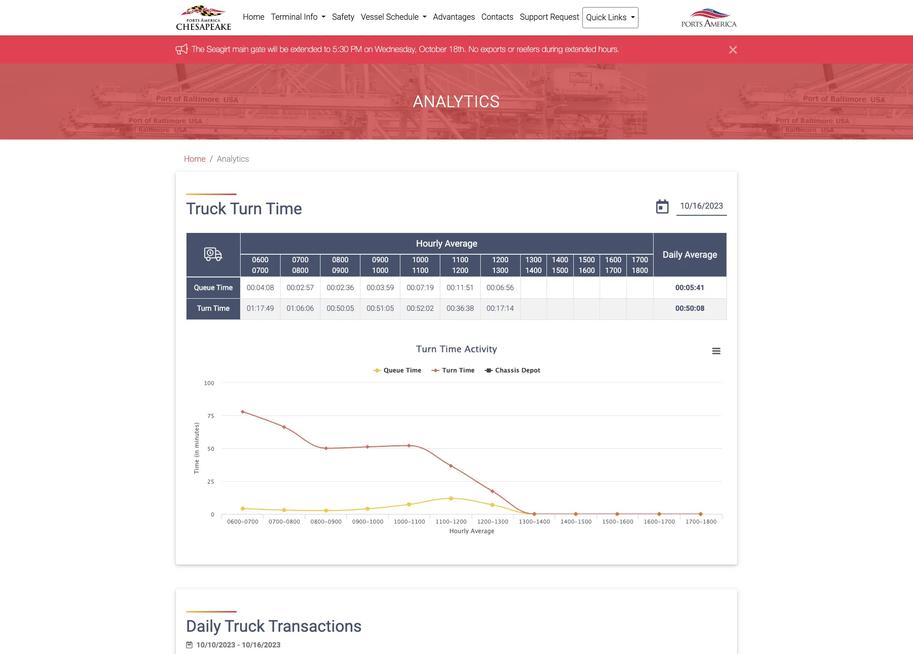 Task type: locate. For each thing, give the bounding box(es) containing it.
0800 0900
[[332, 256, 349, 275]]

1 vertical spatial 1600
[[579, 267, 595, 275]]

1500 left 1600 1700
[[579, 256, 595, 264]]

home
[[243, 12, 265, 22], [184, 154, 206, 164]]

calendar week image
[[186, 642, 192, 649]]

time
[[266, 199, 302, 219], [216, 283, 233, 292], [213, 305, 230, 313]]

0900 up 00:03:59
[[372, 256, 389, 264]]

1 vertical spatial time
[[216, 283, 233, 292]]

01:17:49
[[247, 305, 274, 313]]

1600 left 1700 1800
[[605, 256, 622, 264]]

0 vertical spatial 1300
[[525, 256, 542, 264]]

1 horizontal spatial 0800
[[332, 256, 349, 264]]

or
[[508, 45, 515, 54]]

truck turn time
[[186, 199, 302, 219]]

0900
[[372, 256, 389, 264], [332, 267, 349, 275]]

00:06:56
[[487, 283, 514, 292]]

1 horizontal spatial analytics
[[413, 92, 500, 111]]

1 horizontal spatial 1700
[[632, 256, 648, 264]]

18th.
[[449, 45, 467, 54]]

terminal info link
[[268, 7, 329, 27]]

0 vertical spatial 1100
[[452, 256, 469, 264]]

0 horizontal spatial average
[[445, 238, 477, 249]]

2 extended from the left
[[565, 45, 597, 54]]

extended right "during"
[[565, 45, 597, 54]]

00:51:05
[[367, 305, 394, 313]]

0 horizontal spatial home
[[184, 154, 206, 164]]

1300 up 00:06:56
[[492, 267, 509, 275]]

0 horizontal spatial daily
[[186, 617, 221, 636]]

the
[[192, 45, 205, 54]]

average up 00:05:41
[[685, 249, 717, 260]]

exports
[[481, 45, 506, 54]]

1 vertical spatial average
[[685, 249, 717, 260]]

1400 left '1400 1500'
[[525, 267, 542, 275]]

0 horizontal spatial 1000
[[372, 267, 389, 275]]

0 vertical spatial 0800
[[332, 256, 349, 264]]

1000 down 'hourly'
[[412, 256, 429, 264]]

0 vertical spatial truck
[[186, 199, 226, 219]]

info
[[304, 12, 318, 22]]

1800
[[632, 267, 648, 275]]

1 vertical spatial 1100
[[412, 267, 429, 275]]

daily truck transactions
[[186, 617, 362, 636]]

00:02:57
[[287, 283, 314, 292]]

daily right 1700 1800
[[663, 249, 682, 260]]

the seagirt main gate will be extended to 5:30 pm on wednesday, october 18th.  no exports or reefers during extended hours. alert
[[0, 36, 913, 64]]

2 vertical spatial time
[[213, 305, 230, 313]]

advantages
[[433, 12, 475, 22]]

on
[[365, 45, 373, 54]]

0 horizontal spatial 0900
[[332, 267, 349, 275]]

1 vertical spatial home
[[184, 154, 206, 164]]

0 horizontal spatial 1300
[[492, 267, 509, 275]]

1500
[[579, 256, 595, 264], [552, 267, 568, 275]]

schedule
[[386, 12, 419, 22]]

0 horizontal spatial 1500
[[552, 267, 568, 275]]

truck
[[186, 199, 226, 219], [225, 617, 265, 636]]

extended left the to
[[291, 45, 322, 54]]

1 horizontal spatial 0700
[[292, 256, 309, 264]]

1400 right 1300 1400
[[552, 256, 568, 264]]

1 horizontal spatial 1600
[[605, 256, 622, 264]]

hours.
[[599, 45, 620, 54]]

0 horizontal spatial extended
[[291, 45, 322, 54]]

analytics
[[413, 92, 500, 111], [217, 154, 249, 164]]

0 vertical spatial home link
[[240, 7, 268, 27]]

1 vertical spatial 1200
[[452, 267, 469, 275]]

1 vertical spatial daily
[[186, 617, 221, 636]]

contacts
[[482, 12, 514, 22]]

1 horizontal spatial 1000
[[412, 256, 429, 264]]

1 horizontal spatial 1500
[[579, 256, 595, 264]]

quick links
[[586, 13, 629, 22]]

0700
[[292, 256, 309, 264], [252, 267, 269, 275]]

1 vertical spatial home link
[[184, 154, 206, 164]]

0 vertical spatial average
[[445, 238, 477, 249]]

0700 up the 00:02:57
[[292, 256, 309, 264]]

1500 1600
[[579, 256, 595, 275]]

1 horizontal spatial turn
[[230, 199, 262, 219]]

00:03:59
[[367, 283, 394, 292]]

00:17:14
[[487, 305, 514, 313]]

0 vertical spatial 1500
[[579, 256, 595, 264]]

1100 1200
[[452, 256, 469, 275]]

extended
[[291, 45, 322, 54], [565, 45, 597, 54]]

contacts link
[[478, 7, 517, 27]]

1500 down hourly average daily average at the top of page
[[552, 267, 568, 275]]

be
[[280, 45, 289, 54]]

0 horizontal spatial 0700
[[252, 267, 269, 275]]

1300
[[525, 256, 542, 264], [492, 267, 509, 275]]

1 horizontal spatial average
[[685, 249, 717, 260]]

daily
[[663, 249, 682, 260], [186, 617, 221, 636]]

1100 up 00:07:19
[[412, 267, 429, 275]]

1 vertical spatial 1000
[[372, 267, 389, 275]]

None text field
[[677, 198, 727, 216]]

1 horizontal spatial 0900
[[372, 256, 389, 264]]

time for 01:17:49
[[213, 305, 230, 313]]

0 vertical spatial 0700
[[292, 256, 309, 264]]

1 horizontal spatial daily
[[663, 249, 682, 260]]

0900 up 00:02:36 at the left top
[[332, 267, 349, 275]]

1000 1100
[[412, 256, 429, 275]]

0800 up the 00:02:57
[[292, 267, 309, 275]]

1 vertical spatial 0800
[[292, 267, 309, 275]]

1 vertical spatial 1500
[[552, 267, 568, 275]]

0800
[[332, 256, 349, 264], [292, 267, 309, 275]]

1 horizontal spatial 1100
[[452, 256, 469, 264]]

close image
[[730, 44, 737, 56]]

gate
[[251, 45, 266, 54]]

turn
[[230, 199, 262, 219], [197, 305, 212, 313]]

0 vertical spatial 1200
[[492, 256, 509, 264]]

0 horizontal spatial 1100
[[412, 267, 429, 275]]

1 horizontal spatial 1400
[[552, 256, 568, 264]]

0 vertical spatial daily
[[663, 249, 682, 260]]

daily inside hourly average daily average
[[663, 249, 682, 260]]

1 vertical spatial 1300
[[492, 267, 509, 275]]

1600 1700
[[605, 256, 622, 275]]

1100
[[452, 256, 469, 264], [412, 267, 429, 275]]

average
[[445, 238, 477, 249], [685, 249, 717, 260]]

0 vertical spatial 1600
[[605, 256, 622, 264]]

1 horizontal spatial extended
[[565, 45, 597, 54]]

main
[[233, 45, 249, 54]]

0800 up 00:02:36 at the left top
[[332, 256, 349, 264]]

00:50:08
[[676, 305, 705, 313]]

0 vertical spatial 1400
[[552, 256, 568, 264]]

support request link
[[517, 7, 583, 27]]

0 horizontal spatial home link
[[184, 154, 206, 164]]

0 horizontal spatial 1400
[[525, 267, 542, 275]]

1600
[[605, 256, 622, 264], [579, 267, 595, 275]]

reefers
[[517, 45, 540, 54]]

time for 00:04:08
[[216, 283, 233, 292]]

1 vertical spatial 0700
[[252, 267, 269, 275]]

00:50:05
[[327, 305, 354, 313]]

turn time
[[197, 305, 230, 313]]

1200 up '00:11:51' at top
[[452, 267, 469, 275]]

5:30
[[333, 45, 349, 54]]

1400
[[552, 256, 568, 264], [525, 267, 542, 275]]

average up 1100 1200
[[445, 238, 477, 249]]

0 vertical spatial 1700
[[632, 256, 648, 264]]

1200 up 00:06:56
[[492, 256, 509, 264]]

0 vertical spatial turn
[[230, 199, 262, 219]]

quick
[[586, 13, 606, 22]]

request
[[550, 12, 579, 22]]

0 horizontal spatial 1600
[[579, 267, 595, 275]]

1 vertical spatial turn
[[197, 305, 212, 313]]

1700
[[632, 256, 648, 264], [605, 267, 622, 275]]

1100 up '00:11:51' at top
[[452, 256, 469, 264]]

1000
[[412, 256, 429, 264], [372, 267, 389, 275]]

0700 down 0600
[[252, 267, 269, 275]]

1700 left 1800 at top right
[[605, 267, 622, 275]]

1 vertical spatial 1400
[[525, 267, 542, 275]]

home link
[[240, 7, 268, 27], [184, 154, 206, 164]]

1300 left '1400 1500'
[[525, 256, 542, 264]]

no
[[469, 45, 479, 54]]

1 vertical spatial 1700
[[605, 267, 622, 275]]

1 vertical spatial analytics
[[217, 154, 249, 164]]

support request
[[520, 12, 579, 22]]

00:05:41
[[676, 283, 705, 292]]

10/10/2023
[[196, 641, 235, 650]]

0600 0700
[[252, 256, 269, 275]]

1000 up 00:03:59
[[372, 267, 389, 275]]

1200
[[492, 256, 509, 264], [452, 267, 469, 275]]

1700 up 1800 at top right
[[632, 256, 648, 264]]

0 vertical spatial time
[[266, 199, 302, 219]]

1600 right '1400 1500'
[[579, 267, 595, 275]]

0 vertical spatial analytics
[[413, 92, 500, 111]]

-
[[237, 641, 240, 650]]

1 horizontal spatial home
[[243, 12, 265, 22]]

daily up 10/10/2023
[[186, 617, 221, 636]]



Task type: vqa. For each thing, say whether or not it's contained in the screenshot.
right 1200
yes



Task type: describe. For each thing, give the bounding box(es) containing it.
the seagirt main gate will be extended to 5:30 pm on wednesday, october 18th.  no exports or reefers during extended hours.
[[192, 45, 620, 54]]

bullhorn image
[[176, 43, 192, 55]]

0 horizontal spatial 0800
[[292, 267, 309, 275]]

0 vertical spatial 0900
[[372, 256, 389, 264]]

queue time
[[194, 283, 233, 292]]

1200 1300
[[492, 256, 509, 275]]

quick links link
[[583, 7, 639, 28]]

links
[[608, 13, 627, 22]]

the seagirt main gate will be extended to 5:30 pm on wednesday, october 18th.  no exports or reefers during extended hours. link
[[192, 45, 620, 54]]

terminal
[[271, 12, 302, 22]]

pm
[[351, 45, 362, 54]]

00:07:19
[[407, 283, 434, 292]]

advantages link
[[430, 7, 478, 27]]

seagirt
[[207, 45, 231, 54]]

0 horizontal spatial turn
[[197, 305, 212, 313]]

vessel
[[361, 12, 384, 22]]

to
[[324, 45, 331, 54]]

0 horizontal spatial 1700
[[605, 267, 622, 275]]

00:04:08
[[247, 283, 274, 292]]

safety link
[[329, 7, 358, 27]]

0 horizontal spatial analytics
[[217, 154, 249, 164]]

1700 1800
[[632, 256, 648, 275]]

00:36:38
[[447, 305, 474, 313]]

1 vertical spatial truck
[[225, 617, 265, 636]]

1300 1400
[[525, 256, 542, 275]]

10/10/2023 - 10/16/2023
[[196, 641, 281, 650]]

during
[[542, 45, 563, 54]]

1 extended from the left
[[291, 45, 322, 54]]

october
[[419, 45, 447, 54]]

vessel schedule
[[361, 12, 421, 22]]

0 vertical spatial home
[[243, 12, 265, 22]]

terminal info
[[271, 12, 320, 22]]

vessel schedule link
[[358, 7, 430, 27]]

0 vertical spatial 1000
[[412, 256, 429, 264]]

will
[[268, 45, 278, 54]]

00:02:36
[[327, 283, 354, 292]]

calendar day image
[[656, 200, 669, 214]]

0900 1000
[[372, 256, 389, 275]]

1 horizontal spatial home link
[[240, 7, 268, 27]]

10/16/2023
[[242, 641, 281, 650]]

1400 1500
[[552, 256, 568, 275]]

01:06:06
[[287, 305, 314, 313]]

safety
[[332, 12, 355, 22]]

queue
[[194, 283, 215, 292]]

0 horizontal spatial 1200
[[452, 267, 469, 275]]

00:11:51
[[447, 283, 474, 292]]

1 horizontal spatial 1200
[[492, 256, 509, 264]]

support
[[520, 12, 548, 22]]

hourly
[[416, 238, 443, 249]]

1 vertical spatial 0900
[[332, 267, 349, 275]]

0600
[[252, 256, 269, 264]]

hourly average daily average
[[416, 238, 717, 260]]

0700 0800
[[292, 256, 309, 275]]

transactions
[[268, 617, 362, 636]]

00:52:02
[[407, 305, 434, 313]]

1 horizontal spatial 1300
[[525, 256, 542, 264]]

wednesday,
[[375, 45, 417, 54]]



